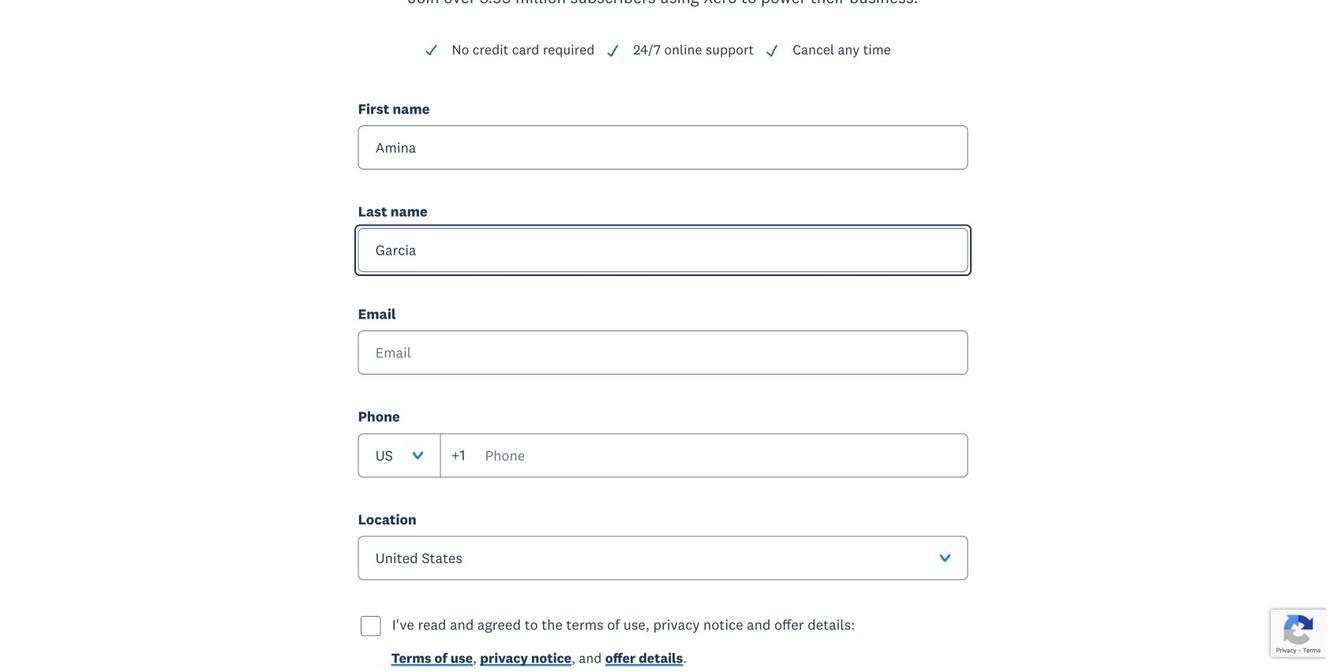 Task type: describe. For each thing, give the bounding box(es) containing it.
Email email field
[[358, 331, 968, 375]]

Phone text field
[[440, 434, 968, 478]]

First name text field
[[358, 126, 968, 170]]



Task type: vqa. For each thing, say whether or not it's contained in the screenshot.
trademarks
no



Task type: locate. For each thing, give the bounding box(es) containing it.
Last name text field
[[358, 228, 968, 272]]



